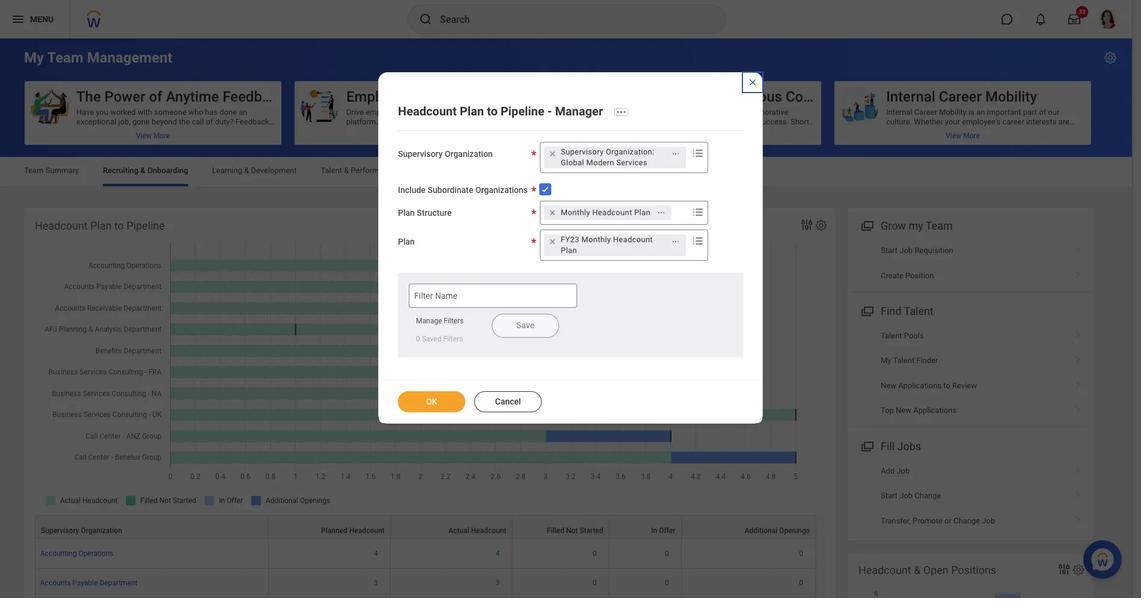 Task type: locate. For each thing, give the bounding box(es) containing it.
employee engagement button
[[295, 81, 552, 145]]

supervisory
[[561, 147, 604, 156], [398, 149, 443, 159], [41, 527, 79, 535]]

1 horizontal spatial pipeline
[[501, 104, 545, 118]]

& left open
[[914, 564, 921, 577]]

jobs
[[898, 440, 922, 453]]

0 horizontal spatial pipeline
[[127, 220, 165, 232]]

supervisory organization inside headcount plan to pipeline - manager dialog
[[398, 149, 493, 159]]

3 chevron right image from the top
[[1071, 462, 1086, 474]]

to for headcount plan to pipeline
[[114, 220, 124, 232]]

fy23 monthly headcount plan, press delete to clear value. option
[[544, 235, 686, 257]]

1 horizontal spatial team
[[47, 49, 83, 66]]

2 horizontal spatial supervisory
[[561, 147, 604, 156]]

organization inside popup button
[[81, 527, 122, 535]]

& for open
[[914, 564, 921, 577]]

2 horizontal spatial to
[[944, 381, 951, 390]]

top
[[881, 406, 894, 415]]

include
[[398, 185, 426, 195]]

list containing talent pools
[[848, 324, 1094, 423]]

1 chevron right image from the top
[[1071, 327, 1086, 339]]

1 list from the top
[[848, 238, 1094, 288]]

tab list inside main content
[[12, 158, 1121, 186]]

1 vertical spatial menu group image
[[859, 303, 875, 319]]

organization up include subordinate organizations
[[445, 149, 493, 159]]

0 horizontal spatial organization
[[81, 527, 122, 535]]

&
[[141, 166, 146, 175], [244, 166, 249, 175], [344, 166, 349, 175], [914, 564, 921, 577]]

1 menu group image from the top
[[859, 217, 875, 233]]

conversations
[[786, 88, 879, 105]]

3 prompts image from the top
[[691, 234, 706, 249]]

organization:
[[606, 147, 655, 156]]

2 vertical spatial to
[[944, 381, 951, 390]]

banner
[[0, 0, 1133, 38]]

1 vertical spatial pipeline
[[127, 220, 165, 232]]

change
[[915, 492, 942, 501], [954, 516, 981, 525]]

1 vertical spatial change
[[954, 516, 981, 525]]

chevron right image inside add job link
[[1071, 462, 1086, 474]]

1 vertical spatial new
[[896, 406, 912, 415]]

0 vertical spatial prompts image
[[691, 146, 706, 160]]

3 row from the top
[[35, 569, 816, 599]]

4 chevron right image from the top
[[1071, 512, 1086, 524]]

list containing start job requisition
[[848, 238, 1094, 288]]

team summary
[[24, 166, 79, 175]]

2 x small image from the top
[[547, 207, 559, 219]]

find
[[881, 305, 902, 318]]

3 down planned headcount
[[374, 579, 378, 588]]

1 horizontal spatial to
[[487, 104, 498, 118]]

start job requisition
[[881, 246, 954, 255]]

4 button down planned headcount
[[374, 549, 380, 559]]

to inside list
[[944, 381, 951, 390]]

0 vertical spatial supervisory organization
[[398, 149, 493, 159]]

job right add
[[897, 467, 910, 476]]

1 vertical spatial start
[[881, 492, 898, 501]]

monthly headcount plan, press delete to clear value. option
[[544, 206, 672, 220]]

accounts
[[40, 579, 71, 588]]

include subordinate organizations
[[398, 185, 528, 195]]

monthly up fy23
[[561, 208, 591, 217]]

continuous
[[709, 88, 783, 105]]

1 horizontal spatial change
[[954, 516, 981, 525]]

chevron right image for new applications to review
[[1071, 377, 1086, 389]]

chevron right image for find talent
[[1071, 352, 1086, 364]]

1 vertical spatial prompts image
[[691, 205, 706, 220]]

chevron right image for talent pools
[[1071, 327, 1086, 339]]

1 3 from the left
[[374, 579, 378, 588]]

filters right saved
[[443, 335, 463, 343]]

1 vertical spatial to
[[114, 220, 124, 232]]

3 chevron right image from the top
[[1071, 352, 1086, 364]]

list containing add job
[[848, 459, 1094, 534]]

monthly
[[561, 208, 591, 217], [582, 235, 611, 245]]

3 x small image from the top
[[547, 236, 559, 248]]

accounting operations
[[40, 550, 114, 558]]

1 horizontal spatial my
[[881, 356, 892, 365]]

0 vertical spatial menu group image
[[859, 217, 875, 233]]

1 vertical spatial filters
[[443, 335, 463, 343]]

0 horizontal spatial my
[[24, 49, 44, 66]]

0 vertical spatial change
[[915, 492, 942, 501]]

0 vertical spatial new
[[881, 381, 897, 390]]

headcount inside the fy23 monthly headcount plan
[[613, 235, 653, 245]]

start inside "link"
[[881, 492, 898, 501]]

2 prompts image from the top
[[691, 205, 706, 220]]

power
[[105, 88, 145, 105]]

chevron right image inside 'start job change' "link"
[[1071, 487, 1086, 499]]

supervisory up global
[[561, 147, 604, 156]]

fy23 monthly headcount plan element
[[561, 235, 665, 257]]

1 chevron right image from the top
[[1071, 242, 1086, 254]]

team up the
[[47, 49, 83, 66]]

headcount & open positions element
[[848, 553, 1094, 599]]

planned
[[321, 527, 348, 535]]

chevron right image for grow my team
[[1071, 267, 1086, 279]]

row
[[35, 516, 816, 540], [35, 540, 816, 569], [35, 569, 816, 599]]

headcount plan to pipeline
[[35, 220, 165, 232]]

3 button down planned headcount
[[374, 579, 380, 588]]

my
[[24, 49, 44, 66], [881, 356, 892, 365]]

0 vertical spatial related actions image
[[657, 209, 666, 217]]

organization up operations
[[81, 527, 122, 535]]

job up create position
[[900, 246, 913, 255]]

1 horizontal spatial 4 button
[[496, 549, 502, 559]]

payable
[[73, 579, 98, 588]]

x small image left fy23
[[547, 236, 559, 248]]

related actions image inside monthly headcount plan, press delete to clear value. option
[[657, 209, 666, 217]]

monthly inside monthly headcount plan element
[[561, 208, 591, 217]]

2 chevron right image from the top
[[1071, 267, 1086, 279]]

2 vertical spatial team
[[926, 220, 953, 232]]

1 horizontal spatial supervisory
[[398, 149, 443, 159]]

3 button down actual headcount in the bottom left of the page
[[496, 579, 502, 588]]

supervisory organization up accounting operations link
[[41, 527, 122, 535]]

related actions image
[[672, 150, 680, 158]]

promote
[[913, 516, 943, 525]]

close headcount plan to pipeline image
[[748, 78, 758, 87]]

x small image inside monthly headcount plan, press delete to clear value. option
[[547, 207, 559, 219]]

& left performance on the left of the page
[[344, 166, 349, 175]]

0 vertical spatial applications
[[899, 381, 942, 390]]

chevron right image inside my talent finder "link"
[[1071, 352, 1086, 364]]

notifications large image
[[1035, 13, 1047, 25]]

supervisory up include at the top of the page
[[398, 149, 443, 159]]

job for start job requisition
[[900, 246, 913, 255]]

change up promote
[[915, 492, 942, 501]]

to inside dialog
[[487, 104, 498, 118]]

list
[[848, 238, 1094, 288], [848, 324, 1094, 423], [848, 459, 1094, 534]]

talent left performance on the left of the page
[[321, 166, 342, 175]]

grow my team
[[881, 220, 953, 232]]

0 horizontal spatial supervisory organization
[[41, 527, 122, 535]]

0 vertical spatial to
[[487, 104, 498, 118]]

2 menu group image from the top
[[859, 303, 875, 319]]

pipeline left the "-"
[[501, 104, 545, 118]]

to
[[487, 104, 498, 118], [114, 220, 124, 232], [944, 381, 951, 390]]

change inside "link"
[[915, 492, 942, 501]]

start for start job requisition
[[881, 246, 898, 255]]

talent pools link
[[848, 324, 1094, 349]]

chevron right image inside top new applications link
[[1071, 402, 1086, 414]]

to left review
[[944, 381, 951, 390]]

1 horizontal spatial 3
[[496, 579, 500, 588]]

0 vertical spatial organization
[[445, 149, 493, 159]]

prompts image
[[691, 146, 706, 160], [691, 205, 706, 220], [691, 234, 706, 249]]

x small image
[[547, 148, 559, 160], [547, 207, 559, 219], [547, 236, 559, 248]]

chevron right image inside "create position" link
[[1071, 267, 1086, 279]]

1 vertical spatial x small image
[[547, 207, 559, 219]]

recruiting & onboarding
[[103, 166, 188, 175]]

filled
[[547, 527, 565, 535]]

2 chevron right image from the top
[[1071, 377, 1086, 389]]

chevron right image inside talent pools link
[[1071, 327, 1086, 339]]

menu group image for find talent
[[859, 303, 875, 319]]

3 menu group image from the top
[[859, 438, 875, 454]]

0
[[416, 335, 420, 343], [593, 550, 597, 558], [665, 550, 669, 558], [800, 550, 804, 558], [593, 579, 597, 588], [665, 579, 669, 588], [800, 579, 804, 588]]

plan inside main content
[[90, 220, 112, 232]]

menu group image left fill at the bottom
[[859, 438, 875, 454]]

headcount plan to pipeline element
[[24, 208, 836, 599]]

1 horizontal spatial related actions image
[[672, 238, 680, 246]]

1 vertical spatial my
[[881, 356, 892, 365]]

menu group image left 'grow'
[[859, 217, 875, 233]]

0 horizontal spatial to
[[114, 220, 124, 232]]

1 prompts image from the top
[[691, 146, 706, 160]]

row containing supervisory organization
[[35, 516, 816, 540]]

applications down new applications to review
[[914, 406, 957, 415]]

0 horizontal spatial 3 button
[[374, 579, 380, 588]]

monthly headcount plan
[[561, 208, 651, 217]]

plan inside the fy23 monthly headcount plan
[[561, 246, 577, 255]]

4 button
[[374, 549, 380, 559], [496, 549, 502, 559]]

transfer, promote or change job link
[[848, 509, 1094, 534]]

0 vertical spatial list
[[848, 238, 1094, 288]]

1 4 button from the left
[[374, 549, 380, 559]]

x small image left global
[[547, 148, 559, 160]]

in offer button
[[610, 516, 681, 539]]

headcount
[[398, 104, 457, 118], [593, 208, 633, 217], [35, 220, 88, 232], [613, 235, 653, 245], [349, 527, 385, 535], [471, 527, 507, 535], [859, 564, 912, 577]]

2 list from the top
[[848, 324, 1094, 423]]

job
[[900, 246, 913, 255], [897, 467, 910, 476], [900, 492, 913, 501], [983, 516, 996, 525]]

0 horizontal spatial related actions image
[[657, 209, 666, 217]]

1 horizontal spatial supervisory organization
[[398, 149, 493, 159]]

supervisory organization up subordinate
[[398, 149, 493, 159]]

0 horizontal spatial change
[[915, 492, 942, 501]]

create position
[[881, 271, 934, 280]]

0 horizontal spatial team
[[24, 166, 44, 175]]

0 horizontal spatial supervisory
[[41, 527, 79, 535]]

related actions image
[[657, 209, 666, 217], [672, 238, 680, 246]]

monthly right fy23
[[582, 235, 611, 245]]

1 horizontal spatial 4
[[496, 550, 500, 558]]

1 row from the top
[[35, 516, 816, 540]]

job inside "link"
[[900, 492, 913, 501]]

0 saved filters link
[[416, 335, 463, 343]]

actual headcount button
[[391, 516, 512, 539]]

talent left finder
[[894, 356, 915, 365]]

ok button
[[398, 391, 466, 412]]

tab list containing team summary
[[12, 158, 1121, 186]]

additional openings
[[745, 527, 810, 535]]

the power of anytime feedback
[[76, 88, 285, 105]]

check small image
[[538, 182, 553, 197]]

1 vertical spatial related actions image
[[672, 238, 680, 246]]

accounting operations link
[[40, 547, 114, 558]]

0 saved filters button
[[409, 332, 469, 346]]

4 down planned headcount
[[374, 550, 378, 558]]

3 list from the top
[[848, 459, 1094, 534]]

fy23 monthly headcount plan
[[561, 235, 653, 255]]

filters up 0 saved filters
[[444, 317, 464, 326]]

menu group image left find
[[859, 303, 875, 319]]

1 start from the top
[[881, 246, 898, 255]]

applications
[[899, 381, 942, 390], [914, 406, 957, 415]]

supervisory inside supervisory organization: global modern services
[[561, 147, 604, 156]]

team right my
[[926, 220, 953, 232]]

tab list
[[12, 158, 1121, 186]]

0 vertical spatial team
[[47, 49, 83, 66]]

pipeline inside dialog
[[501, 104, 545, 118]]

2 start from the top
[[881, 492, 898, 501]]

1 vertical spatial list
[[848, 324, 1094, 423]]

4 chevron right image from the top
[[1071, 402, 1086, 414]]

my inside "link"
[[881, 356, 892, 365]]

to down recruiting on the top left of the page
[[114, 220, 124, 232]]

0 vertical spatial my
[[24, 49, 44, 66]]

requisition
[[915, 246, 954, 255]]

planned headcount
[[321, 527, 385, 535]]

new right top
[[896, 406, 912, 415]]

prompts image for organization
[[691, 146, 706, 160]]

pools
[[905, 331, 924, 340]]

related actions image inside fy23 monthly headcount plan, press delete to clear value. option
[[672, 238, 680, 246]]

& for development
[[244, 166, 249, 175]]

change right or
[[954, 516, 981, 525]]

to left the "-"
[[487, 104, 498, 118]]

review
[[953, 381, 977, 390]]

pipeline down recruiting & onboarding at left
[[127, 220, 165, 232]]

1 vertical spatial organization
[[81, 527, 122, 535]]

0 horizontal spatial 4 button
[[374, 549, 380, 559]]

talent inside "link"
[[894, 356, 915, 365]]

team left summary
[[24, 166, 44, 175]]

anytime
[[166, 88, 219, 105]]

my for my team management
[[24, 49, 44, 66]]

supervisory organization
[[398, 149, 493, 159], [41, 527, 122, 535]]

2 vertical spatial x small image
[[547, 236, 559, 248]]

openings
[[780, 527, 810, 535]]

filters inside "popup button"
[[443, 335, 463, 343]]

applications up top new applications
[[899, 381, 942, 390]]

chevron right image
[[1071, 327, 1086, 339], [1071, 377, 1086, 389], [1071, 462, 1086, 474], [1071, 512, 1086, 524]]

2 vertical spatial menu group image
[[859, 438, 875, 454]]

filled not started
[[547, 527, 604, 535]]

supervisory up accounting
[[41, 527, 79, 535]]

job up transfer,
[[900, 492, 913, 501]]

0 horizontal spatial 4
[[374, 550, 378, 558]]

0 horizontal spatial 3
[[374, 579, 378, 588]]

-
[[548, 104, 552, 118]]

configure this page image
[[1104, 51, 1118, 65]]

filled not started button
[[513, 516, 609, 539]]

1 horizontal spatial organization
[[445, 149, 493, 159]]

3 down actual headcount in the bottom left of the page
[[496, 579, 500, 588]]

& right learning at the left of page
[[244, 166, 249, 175]]

main content containing my team management
[[0, 38, 1133, 599]]

1 x small image from the top
[[547, 148, 559, 160]]

my for my talent finder
[[881, 356, 892, 365]]

2 vertical spatial prompts image
[[691, 234, 706, 249]]

& right recruiting on the top left of the page
[[141, 166, 146, 175]]

1 vertical spatial monthly
[[582, 235, 611, 245]]

onboarding
[[147, 166, 188, 175]]

main content
[[0, 38, 1133, 599]]

2 row from the top
[[35, 540, 816, 569]]

0 vertical spatial monthly
[[561, 208, 591, 217]]

2 vertical spatial list
[[848, 459, 1094, 534]]

4
[[374, 550, 378, 558], [496, 550, 500, 558]]

menu group image
[[859, 217, 875, 233], [859, 303, 875, 319], [859, 438, 875, 454]]

new up top
[[881, 381, 897, 390]]

chevron right image inside transfer, promote or change job link
[[1071, 512, 1086, 524]]

4 down actual headcount in the bottom left of the page
[[496, 550, 500, 558]]

4 button down actual headcount in the bottom left of the page
[[496, 549, 502, 559]]

start down add
[[881, 492, 898, 501]]

0 vertical spatial start
[[881, 246, 898, 255]]

coaching and continuous conversations
[[617, 88, 879, 105]]

1 3 button from the left
[[374, 579, 380, 588]]

row containing accounting operations
[[35, 540, 816, 569]]

list for grow my team
[[848, 238, 1094, 288]]

0 vertical spatial x small image
[[547, 148, 559, 160]]

chevron right image
[[1071, 242, 1086, 254], [1071, 267, 1086, 279], [1071, 352, 1086, 364], [1071, 402, 1086, 414], [1071, 487, 1086, 499]]

start up the 'create'
[[881, 246, 898, 255]]

x small image down check small icon
[[547, 207, 559, 219]]

finder
[[917, 356, 939, 365]]

offer
[[659, 527, 676, 535]]

1 horizontal spatial 3 button
[[496, 579, 502, 588]]

chevron right image inside new applications to review link
[[1071, 377, 1086, 389]]

5 chevron right image from the top
[[1071, 487, 1086, 499]]

compensation
[[501, 166, 552, 175]]

0 vertical spatial pipeline
[[501, 104, 545, 118]]

1 vertical spatial supervisory organization
[[41, 527, 122, 535]]

plan structure
[[398, 208, 452, 218]]



Task type: vqa. For each thing, say whether or not it's contained in the screenshot.
"list"
yes



Task type: describe. For each thing, give the bounding box(es) containing it.
job for start job change
[[900, 492, 913, 501]]

2 3 from the left
[[496, 579, 500, 588]]

operations
[[79, 550, 114, 558]]

saved
[[422, 335, 442, 343]]

employee
[[346, 88, 410, 105]]

the power of anytime feedback button
[[25, 81, 285, 145]]

create
[[881, 271, 904, 280]]

grow
[[881, 220, 906, 232]]

positions
[[952, 564, 997, 577]]

my talent finder
[[881, 356, 939, 365]]

top new applications
[[881, 406, 957, 415]]

cancel button
[[475, 391, 542, 412]]

not
[[567, 527, 578, 535]]

pipeline for headcount plan to pipeline - manager
[[501, 104, 545, 118]]

start job requisition link
[[848, 238, 1094, 263]]

list for find talent
[[848, 324, 1094, 423]]

chevron right image for transfer, promote or change job
[[1071, 512, 1086, 524]]

organization inside headcount plan to pipeline - manager dialog
[[445, 149, 493, 159]]

and
[[681, 88, 705, 105]]

transfer, promote or change job
[[881, 516, 996, 525]]

supervisory organization: global modern services element
[[561, 147, 665, 168]]

performance
[[351, 166, 396, 175]]

position
[[906, 271, 934, 280]]

monthly inside the fy23 monthly headcount plan
[[582, 235, 611, 245]]

services
[[617, 158, 648, 167]]

menu group image for fill jobs
[[859, 438, 875, 454]]

1 vertical spatial applications
[[914, 406, 957, 415]]

planned headcount button
[[269, 516, 390, 539]]

employee engagement
[[346, 88, 494, 105]]

headcount plan to pipeline - manager
[[398, 104, 603, 118]]

prompts image for structure
[[691, 205, 706, 220]]

related actions image for plan structure
[[657, 209, 666, 217]]

cancel
[[495, 397, 521, 406]]

or
[[945, 516, 952, 525]]

management
[[87, 49, 173, 66]]

supervisory organization button
[[35, 516, 268, 539]]

headcount plan to pipeline - manager link
[[398, 104, 603, 118]]

coaching and continuous conversations button
[[565, 81, 879, 145]]

in
[[652, 527, 658, 535]]

coaching
[[617, 88, 678, 105]]

related actions image for plan
[[672, 238, 680, 246]]

row containing accounts payable department
[[35, 569, 816, 599]]

fy23
[[561, 235, 580, 245]]

actual
[[449, 527, 470, 535]]

my
[[909, 220, 924, 232]]

profile logan mcneil element
[[1092, 6, 1125, 32]]

modern
[[587, 158, 615, 167]]

chevron right image inside start job requisition link
[[1071, 242, 1086, 254]]

headcount plan to pipeline - manager dialog
[[378, 72, 763, 424]]

career
[[939, 88, 982, 105]]

create position link
[[848, 263, 1094, 288]]

accounts payable department
[[40, 579, 138, 588]]

internal
[[887, 88, 936, 105]]

subordinate
[[428, 185, 474, 195]]

to for new applications to review
[[944, 381, 951, 390]]

structure
[[417, 208, 452, 218]]

0 vertical spatial filters
[[444, 317, 464, 326]]

internal career mobility button
[[835, 81, 1092, 145]]

job for add job
[[897, 467, 910, 476]]

x small image for structure
[[547, 207, 559, 219]]

talent left pools
[[881, 331, 903, 340]]

talent pools
[[881, 331, 924, 340]]

supervisory organization: global modern services, press delete to clear value. option
[[544, 147, 686, 168]]

start job change
[[881, 492, 942, 501]]

job down 'start job change' "link"
[[983, 516, 996, 525]]

plan inside option
[[635, 208, 651, 217]]

x small image for organization
[[547, 148, 559, 160]]

started
[[580, 527, 604, 535]]

find talent
[[881, 305, 934, 318]]

my team management
[[24, 49, 173, 66]]

Filter Name text field
[[409, 284, 577, 308]]

monthly headcount plan element
[[561, 208, 651, 219]]

global
[[561, 158, 585, 167]]

manage filters link
[[416, 317, 464, 326]]

organizations
[[476, 185, 528, 195]]

add job link
[[848, 459, 1094, 484]]

supervisory organization inside popup button
[[41, 527, 122, 535]]

top new applications link
[[848, 398, 1094, 423]]

my talent finder link
[[848, 349, 1094, 373]]

2 3 button from the left
[[496, 579, 502, 588]]

list for fill jobs
[[848, 459, 1094, 534]]

chevron right image for fill jobs
[[1071, 487, 1086, 499]]

menu group image for grow my team
[[859, 217, 875, 233]]

additional openings button
[[682, 516, 816, 539]]

0 saved filters
[[416, 335, 463, 343]]

in offer
[[652, 527, 676, 535]]

inbox large image
[[1069, 13, 1081, 25]]

start job change link
[[848, 484, 1094, 509]]

2 horizontal spatial team
[[926, 220, 953, 232]]

1 vertical spatial team
[[24, 166, 44, 175]]

recruiting
[[103, 166, 139, 175]]

engagement
[[413, 88, 494, 105]]

manage
[[416, 317, 442, 326]]

add job
[[881, 467, 910, 476]]

add
[[881, 467, 895, 476]]

talent up pools
[[904, 305, 934, 318]]

accounting
[[40, 550, 77, 558]]

manage filters
[[416, 317, 464, 326]]

2 4 button from the left
[[496, 549, 502, 559]]

summary
[[46, 166, 79, 175]]

headcount inside option
[[593, 208, 633, 217]]

talent & performance
[[321, 166, 396, 175]]

2 4 from the left
[[496, 550, 500, 558]]

pipeline for headcount plan to pipeline
[[127, 220, 165, 232]]

talent inside tab list
[[321, 166, 342, 175]]

supervisory inside supervisory organization popup button
[[41, 527, 79, 535]]

new applications to review
[[881, 381, 977, 390]]

x small image inside fy23 monthly headcount plan, press delete to clear value. option
[[547, 236, 559, 248]]

1 4 from the left
[[374, 550, 378, 558]]

additional
[[745, 527, 778, 535]]

search image
[[419, 12, 433, 26]]

& for performance
[[344, 166, 349, 175]]

start for start job change
[[881, 492, 898, 501]]

& for onboarding
[[141, 166, 146, 175]]

development
[[251, 166, 297, 175]]

headcount & open positions
[[859, 564, 997, 577]]

the
[[76, 88, 101, 105]]

ok
[[426, 397, 437, 406]]

accounts payable department link
[[40, 577, 138, 588]]

0 inside "popup button"
[[416, 335, 420, 343]]

feedback
[[223, 88, 285, 105]]

chevron right image for add job
[[1071, 462, 1086, 474]]

internal career mobility
[[887, 88, 1038, 105]]

to for headcount plan to pipeline - manager
[[487, 104, 498, 118]]



